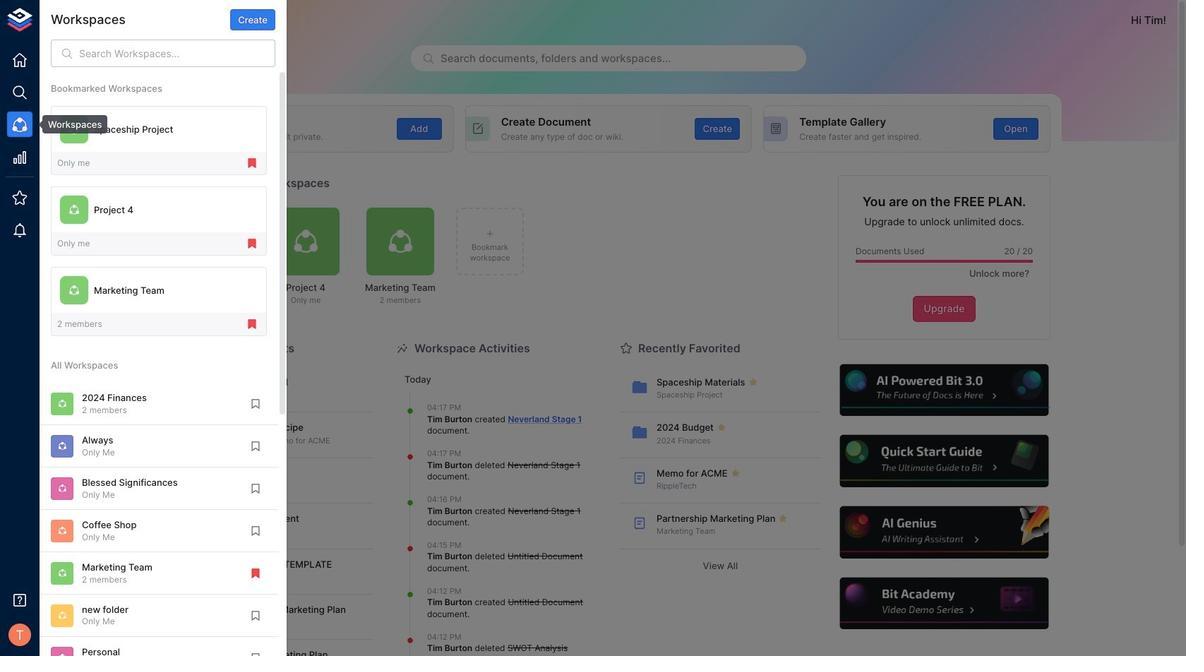 Task type: vqa. For each thing, say whether or not it's contained in the screenshot.
any
no



Task type: describe. For each thing, give the bounding box(es) containing it.
3 bookmark image from the top
[[249, 610, 262, 622]]

2 bookmark image from the top
[[249, 525, 262, 538]]

2 bookmark image from the top
[[249, 482, 262, 495]]

4 help image from the top
[[839, 576, 1051, 632]]

1 bookmark image from the top
[[249, 398, 262, 410]]



Task type: locate. For each thing, give the bounding box(es) containing it.
bookmark image
[[249, 398, 262, 410], [249, 482, 262, 495], [249, 610, 262, 622], [249, 652, 262, 656]]

bookmark image
[[249, 440, 262, 453], [249, 525, 262, 538]]

2 help image from the top
[[839, 433, 1051, 489]]

1 help image from the top
[[839, 362, 1051, 418]]

Search Workspaces... text field
[[79, 40, 276, 67]]

3 help image from the top
[[839, 505, 1051, 561]]

help image
[[839, 362, 1051, 418], [839, 433, 1051, 489], [839, 505, 1051, 561], [839, 576, 1051, 632]]

remove bookmark image
[[246, 157, 259, 170], [246, 238, 259, 250], [246, 318, 259, 331], [249, 567, 262, 580]]

4 bookmark image from the top
[[249, 652, 262, 656]]

1 vertical spatial bookmark image
[[249, 525, 262, 538]]

1 bookmark image from the top
[[249, 440, 262, 453]]

tooltip
[[32, 115, 108, 134]]

0 vertical spatial bookmark image
[[249, 440, 262, 453]]



